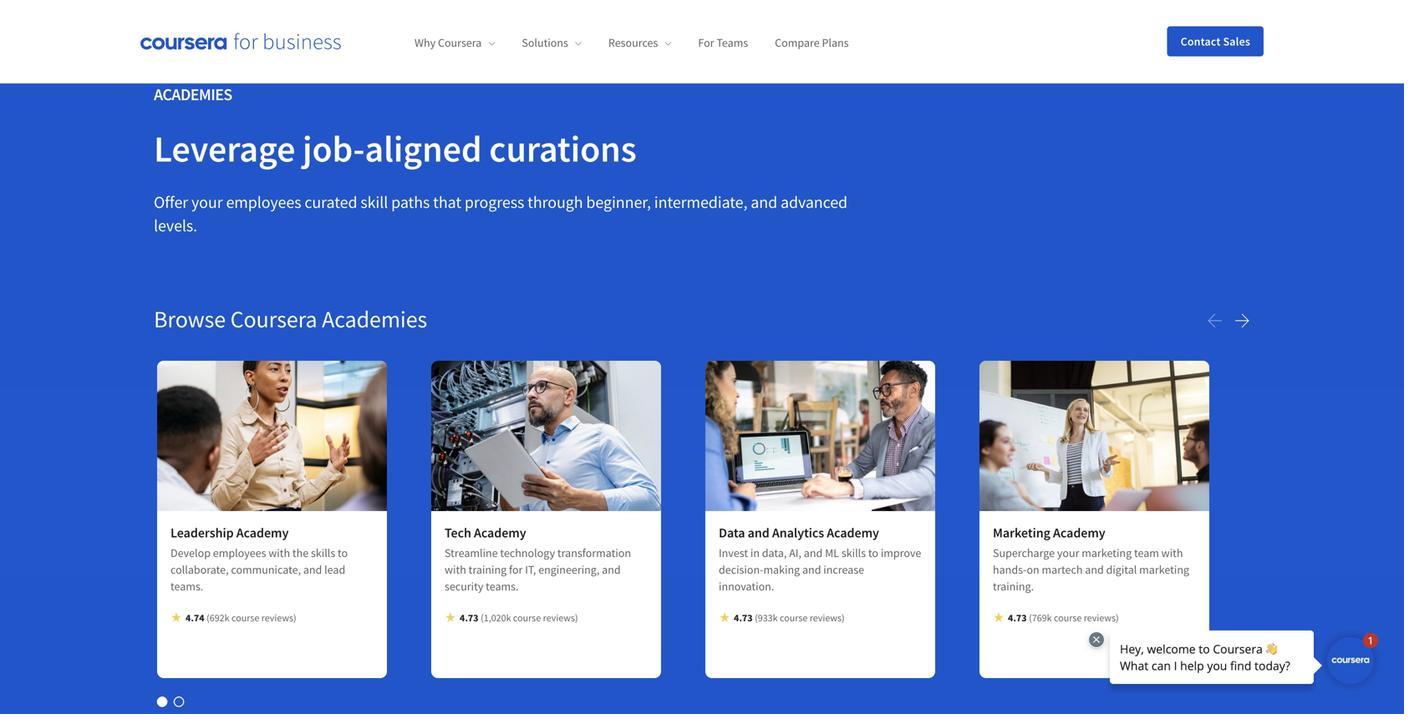Task type: describe. For each thing, give the bounding box(es) containing it.
sales
[[1224, 34, 1251, 49]]

solutions
[[522, 35, 568, 50]]

curations
[[489, 125, 637, 172]]

( for streamline
[[481, 612, 484, 625]]

intermediate,
[[655, 192, 748, 213]]

reviews for employees
[[261, 612, 293, 625]]

ml
[[825, 546, 840, 561]]

resources
[[609, 35, 658, 50]]

for teams
[[698, 35, 748, 50]]

1,020k
[[484, 612, 511, 625]]

1 vertical spatial marketing
[[1140, 563, 1190, 578]]

4.73 ( 769k course reviews )
[[1008, 612, 1119, 625]]

increase
[[824, 563, 865, 578]]

slides element
[[154, 694, 1251, 711]]

marketing academy supercharge your marketing team with hands-on martech and digital marketing training.
[[993, 525, 1190, 594]]

collaborate,
[[171, 563, 229, 578]]

your inside offer your employees curated skill paths that progress through beginner, intermediate, and advanced levels.
[[191, 192, 223, 213]]

progress
[[465, 192, 524, 213]]

reviews for your
[[1084, 612, 1116, 625]]

curated
[[305, 192, 357, 213]]

and inside marketing academy supercharge your marketing team with hands-on martech and digital marketing training.
[[1086, 563, 1104, 578]]

) for academy
[[842, 612, 845, 625]]

and inside offer your employees curated skill paths that progress through beginner, intermediate, and advanced levels.
[[751, 192, 778, 213]]

for
[[509, 563, 523, 578]]

paths
[[391, 192, 430, 213]]

communicate,
[[231, 563, 301, 578]]

skills inside data and analytics academy invest in data, ai, and ml skills to improve decision-making and increase innovation.
[[842, 546, 866, 561]]

) for your
[[1116, 612, 1119, 625]]

it,
[[525, 563, 536, 578]]

aligned
[[365, 125, 482, 172]]

4.73 for streamline
[[460, 612, 479, 625]]

tech
[[445, 525, 471, 542]]

martech
[[1042, 563, 1083, 578]]

hands-
[[993, 563, 1027, 578]]

employees inside leadership academy develop employees with the skills to collaborate, communicate, and lead teams.
[[213, 546, 266, 561]]

decision-
[[719, 563, 764, 578]]

training.
[[993, 579, 1034, 594]]

compare plans link
[[775, 35, 849, 50]]

advanced
[[781, 192, 848, 213]]

to inside leadership academy develop employees with the skills to collaborate, communicate, and lead teams.
[[338, 546, 348, 561]]

data,
[[762, 546, 787, 561]]

for
[[698, 35, 715, 50]]

933k
[[758, 612, 778, 625]]

and right making
[[803, 563, 822, 578]]

digital
[[1107, 563, 1137, 578]]

to inside data and analytics academy invest in data, ai, and ml skills to improve decision-making and increase innovation.
[[869, 546, 879, 561]]

it professional holding tablet inspecting technical equipment image
[[431, 361, 661, 512]]

1 vertical spatial academies
[[322, 305, 427, 334]]

769k
[[1032, 612, 1052, 625]]

for teams link
[[698, 35, 748, 50]]

contact
[[1181, 34, 1221, 49]]

course for technology
[[513, 612, 541, 625]]

and inside leadership academy develop employees with the skills to collaborate, communicate, and lead teams.
[[303, 563, 322, 578]]

in
[[751, 546, 760, 561]]

solutions link
[[522, 35, 582, 50]]

why coursera link
[[415, 35, 495, 50]]

analytics
[[773, 525, 825, 542]]

skill
[[361, 192, 388, 213]]

with inside the tech academy streamline technology transformation with training for it, engineering, and security teams.
[[445, 563, 466, 578]]

contact sales
[[1181, 34, 1251, 49]]

skills inside leadership academy develop employees with the skills to collaborate, communicate, and lead teams.
[[311, 546, 335, 561]]

compare plans
[[775, 35, 849, 50]]

leverage job-aligned curations
[[154, 125, 637, 172]]

) for employees
[[293, 612, 297, 625]]

your inside marketing academy supercharge your marketing team with hands-on martech and digital marketing training.
[[1058, 546, 1080, 561]]

course for employees
[[232, 612, 259, 625]]

that
[[433, 192, 462, 213]]

ai,
[[789, 546, 802, 561]]

teams. for leadership academy
[[171, 579, 203, 594]]

4.74
[[186, 612, 205, 625]]

plans
[[822, 35, 849, 50]]

( for develop
[[207, 612, 210, 625]]

training
[[469, 563, 507, 578]]

data and analytics academy invest in data, ai, and ml skills to improve decision-making and increase innovation.
[[719, 525, 922, 594]]

data
[[719, 525, 745, 542]]

teams
[[717, 35, 748, 50]]



Task type: vqa. For each thing, say whether or not it's contained in the screenshot.


Task type: locate. For each thing, give the bounding box(es) containing it.
with up security
[[445, 563, 466, 578]]

reviews down engineering,
[[543, 612, 575, 625]]

tech academy streamline technology transformation with training for it, engineering, and security teams.
[[445, 525, 631, 594]]

2 to from the left
[[869, 546, 879, 561]]

contact sales button
[[1168, 26, 1264, 56]]

and right ai,
[[804, 546, 823, 561]]

teams. inside the tech academy streamline technology transformation with training for it, engineering, and security teams.
[[486, 579, 519, 594]]

) for technology
[[575, 612, 578, 625]]

employees
[[226, 192, 301, 213], [213, 546, 266, 561]]

0 horizontal spatial your
[[191, 192, 223, 213]]

resources link
[[609, 35, 672, 50]]

3 ( from the left
[[755, 612, 758, 625]]

(
[[207, 612, 210, 625], [481, 612, 484, 625], [755, 612, 758, 625], [1029, 612, 1032, 625]]

teams. down for
[[486, 579, 519, 594]]

supercharge
[[993, 546, 1055, 561]]

2 reviews from the left
[[543, 612, 575, 625]]

academy inside leadership academy develop employees with the skills to collaborate, communicate, and lead teams.
[[236, 525, 289, 542]]

( for analytics
[[755, 612, 758, 625]]

marketing professional in front of whiteboard brainstorming with team image
[[980, 361, 1210, 512]]

your right offer on the top of page
[[191, 192, 223, 213]]

academy inside data and analytics academy invest in data, ai, and ml skills to improve decision-making and increase innovation.
[[827, 525, 880, 542]]

coursera for why
[[438, 35, 482, 50]]

teams.
[[171, 579, 203, 594], [486, 579, 519, 594]]

leverage
[[154, 125, 295, 172]]

with
[[269, 546, 290, 561], [1162, 546, 1184, 561], [445, 563, 466, 578]]

4.73 left 769k
[[1008, 612, 1027, 625]]

levels.
[[154, 215, 197, 236]]

0 vertical spatial marketing
[[1082, 546, 1132, 561]]

the
[[293, 546, 309, 561]]

academy for tech academy
[[474, 525, 526, 542]]

1 horizontal spatial skills
[[842, 546, 866, 561]]

4.73 for analytics
[[734, 612, 753, 625]]

with right team
[[1162, 546, 1184, 561]]

transformation
[[558, 546, 631, 561]]

( down innovation. at the bottom right
[[755, 612, 758, 625]]

1 horizontal spatial teams.
[[486, 579, 519, 594]]

1 to from the left
[[338, 546, 348, 561]]

offer
[[154, 192, 188, 213]]

and
[[751, 192, 778, 213], [748, 525, 770, 542], [804, 546, 823, 561], [303, 563, 322, 578], [602, 563, 621, 578], [803, 563, 822, 578], [1086, 563, 1104, 578]]

team leader speaking to a group of people image
[[157, 361, 387, 512]]

course right 692k
[[232, 612, 259, 625]]

4.73 ( 933k course reviews )
[[734, 612, 845, 625]]

skills up lead
[[311, 546, 335, 561]]

employees down "leverage"
[[226, 192, 301, 213]]

1 teams. from the left
[[171, 579, 203, 594]]

1 horizontal spatial with
[[445, 563, 466, 578]]

3 course from the left
[[780, 612, 808, 625]]

) down digital
[[1116, 612, 1119, 625]]

coursera for business image
[[140, 33, 341, 50]]

1 academy from the left
[[236, 525, 289, 542]]

2 teams. from the left
[[486, 579, 519, 594]]

1 vertical spatial coursera
[[230, 305, 317, 334]]

4.73 left 933k
[[734, 612, 753, 625]]

course right 933k
[[780, 612, 808, 625]]

course right 769k
[[1054, 612, 1082, 625]]

1 horizontal spatial academies
[[322, 305, 427, 334]]

employees up communicate,
[[213, 546, 266, 561]]

1 4.73 from the left
[[460, 612, 479, 625]]

offer your employees curated skill paths that progress through beginner, intermediate, and advanced levels.
[[154, 192, 848, 236]]

2 academy from the left
[[474, 525, 526, 542]]

coursera
[[438, 35, 482, 50], [230, 305, 317, 334]]

academy up martech
[[1054, 525, 1106, 542]]

leadership
[[171, 525, 234, 542]]

to left "improve"
[[869, 546, 879, 561]]

3 academy from the left
[[827, 525, 880, 542]]

academy up "ml"
[[827, 525, 880, 542]]

why coursera
[[415, 35, 482, 50]]

1 course from the left
[[232, 612, 259, 625]]

to up lead
[[338, 546, 348, 561]]

4.74 ( 692k course reviews )
[[186, 612, 297, 625]]

invest
[[719, 546, 748, 561]]

4.73 left 1,020k
[[460, 612, 479, 625]]

) down communicate,
[[293, 612, 297, 625]]

4 ( from the left
[[1029, 612, 1032, 625]]

course right 1,020k
[[513, 612, 541, 625]]

0 horizontal spatial coursera
[[230, 305, 317, 334]]

4 ) from the left
[[1116, 612, 1119, 625]]

marketing
[[993, 525, 1051, 542]]

1 reviews from the left
[[261, 612, 293, 625]]

leadership academy develop employees with the skills to collaborate, communicate, and lead teams.
[[171, 525, 348, 594]]

and left advanced
[[751, 192, 778, 213]]

3 4.73 from the left
[[1008, 612, 1027, 625]]

0 horizontal spatial skills
[[311, 546, 335, 561]]

marketing up digital
[[1082, 546, 1132, 561]]

skills
[[311, 546, 335, 561], [842, 546, 866, 561]]

0 horizontal spatial to
[[338, 546, 348, 561]]

1 horizontal spatial coursera
[[438, 35, 482, 50]]

to
[[338, 546, 348, 561], [869, 546, 879, 561]]

academy for marketing academy
[[1054, 525, 1106, 542]]

academy inside the tech academy streamline technology transformation with training for it, engineering, and security teams.
[[474, 525, 526, 542]]

compare
[[775, 35, 820, 50]]

0 horizontal spatial 4.73
[[460, 612, 479, 625]]

1 vertical spatial employees
[[213, 546, 266, 561]]

your up martech
[[1058, 546, 1080, 561]]

4 reviews from the left
[[1084, 612, 1116, 625]]

)
[[293, 612, 297, 625], [575, 612, 578, 625], [842, 612, 845, 625], [1116, 612, 1119, 625]]

reviews for academy
[[810, 612, 842, 625]]

0 horizontal spatial with
[[269, 546, 290, 561]]

reviews down digital
[[1084, 612, 1116, 625]]

2 horizontal spatial with
[[1162, 546, 1184, 561]]

and up in
[[748, 525, 770, 542]]

) down engineering,
[[575, 612, 578, 625]]

1 skills from the left
[[311, 546, 335, 561]]

and down the
[[303, 563, 322, 578]]

0 horizontal spatial marketing
[[1082, 546, 1132, 561]]

2 ) from the left
[[575, 612, 578, 625]]

marketing down team
[[1140, 563, 1190, 578]]

two individuals discussing graphs shown on laptop screen image
[[706, 361, 936, 512]]

on
[[1027, 563, 1040, 578]]

2 4.73 from the left
[[734, 612, 753, 625]]

( for supercharge
[[1029, 612, 1032, 625]]

( down security
[[481, 612, 484, 625]]

making
[[764, 563, 800, 578]]

reviews down communicate,
[[261, 612, 293, 625]]

4.73
[[460, 612, 479, 625], [734, 612, 753, 625], [1008, 612, 1027, 625]]

security
[[445, 579, 484, 594]]

browse
[[154, 305, 226, 334]]

academies
[[154, 84, 232, 105], [322, 305, 427, 334]]

2 horizontal spatial 4.73
[[1008, 612, 1027, 625]]

job-
[[303, 125, 365, 172]]

with inside leadership academy develop employees with the skills to collaborate, communicate, and lead teams.
[[269, 546, 290, 561]]

with inside marketing academy supercharge your marketing team with hands-on martech and digital marketing training.
[[1162, 546, 1184, 561]]

1 horizontal spatial marketing
[[1140, 563, 1190, 578]]

1 vertical spatial your
[[1058, 546, 1080, 561]]

0 vertical spatial your
[[191, 192, 223, 213]]

4.73 for supercharge
[[1008, 612, 1027, 625]]

marketing
[[1082, 546, 1132, 561], [1140, 563, 1190, 578]]

0 vertical spatial academies
[[154, 84, 232, 105]]

4 academy from the left
[[1054, 525, 1106, 542]]

4.73 ( 1,020k course reviews )
[[460, 612, 578, 625]]

employees inside offer your employees curated skill paths that progress through beginner, intermediate, and advanced levels.
[[226, 192, 301, 213]]

academy inside marketing academy supercharge your marketing team with hands-on martech and digital marketing training.
[[1054, 525, 1106, 542]]

your
[[191, 192, 223, 213], [1058, 546, 1080, 561]]

2 skills from the left
[[842, 546, 866, 561]]

0 vertical spatial employees
[[226, 192, 301, 213]]

692k
[[210, 612, 230, 625]]

course
[[232, 612, 259, 625], [513, 612, 541, 625], [780, 612, 808, 625], [1054, 612, 1082, 625]]

academy
[[236, 525, 289, 542], [474, 525, 526, 542], [827, 525, 880, 542], [1054, 525, 1106, 542]]

academy for leadership academy
[[236, 525, 289, 542]]

streamline
[[445, 546, 498, 561]]

teams. down collaborate,
[[171, 579, 203, 594]]

improve
[[881, 546, 922, 561]]

and down 'transformation'
[[602, 563, 621, 578]]

( right 4.74
[[207, 612, 210, 625]]

team
[[1135, 546, 1160, 561]]

browse coursera academies
[[154, 305, 427, 334]]

and inside the tech academy streamline technology transformation with training for it, engineering, and security teams.
[[602, 563, 621, 578]]

reviews
[[261, 612, 293, 625], [543, 612, 575, 625], [810, 612, 842, 625], [1084, 612, 1116, 625]]

innovation.
[[719, 579, 775, 594]]

1 horizontal spatial to
[[869, 546, 879, 561]]

3 ) from the left
[[842, 612, 845, 625]]

course for your
[[1054, 612, 1082, 625]]

3 reviews from the left
[[810, 612, 842, 625]]

1 horizontal spatial your
[[1058, 546, 1080, 561]]

4 course from the left
[[1054, 612, 1082, 625]]

academy up communicate,
[[236, 525, 289, 542]]

) down increase
[[842, 612, 845, 625]]

0 horizontal spatial teams.
[[171, 579, 203, 594]]

1 horizontal spatial 4.73
[[734, 612, 753, 625]]

technology
[[500, 546, 555, 561]]

0 horizontal spatial academies
[[154, 84, 232, 105]]

and left digital
[[1086, 563, 1104, 578]]

1 ( from the left
[[207, 612, 210, 625]]

( down training.
[[1029, 612, 1032, 625]]

course for academy
[[780, 612, 808, 625]]

lead
[[325, 563, 346, 578]]

beginner,
[[586, 192, 651, 213]]

1 ) from the left
[[293, 612, 297, 625]]

develop
[[171, 546, 211, 561]]

coursera for browse
[[230, 305, 317, 334]]

reviews for technology
[[543, 612, 575, 625]]

academy up the technology
[[474, 525, 526, 542]]

0 vertical spatial coursera
[[438, 35, 482, 50]]

teams. inside leadership academy develop employees with the skills to collaborate, communicate, and lead teams.
[[171, 579, 203, 594]]

through
[[528, 192, 583, 213]]

with left the
[[269, 546, 290, 561]]

reviews down increase
[[810, 612, 842, 625]]

engineering,
[[539, 563, 600, 578]]

2 course from the left
[[513, 612, 541, 625]]

2 ( from the left
[[481, 612, 484, 625]]

skills up increase
[[842, 546, 866, 561]]

teams. for tech academy
[[486, 579, 519, 594]]

why
[[415, 35, 436, 50]]



